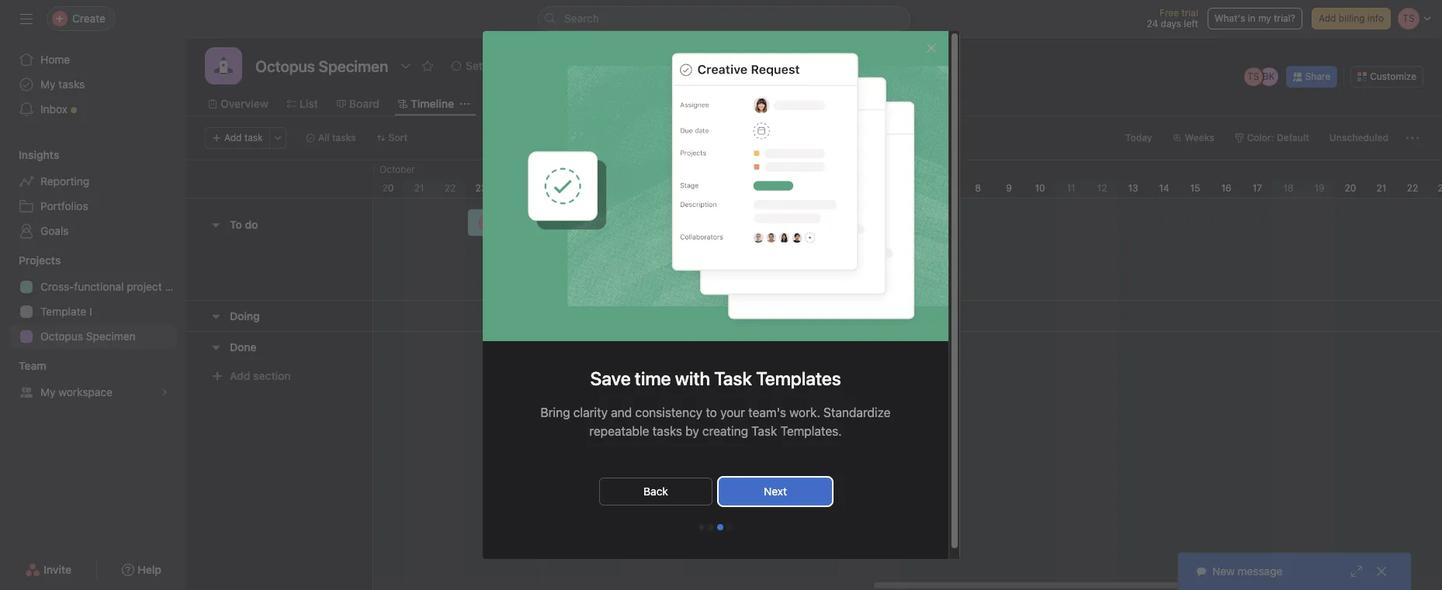Task type: vqa. For each thing, say whether or not it's contained in the screenshot.
Cross-functional project plan link
yes



Task type: describe. For each thing, give the bounding box(es) containing it.
ts for identify species
[[483, 217, 494, 228]]

consistency
[[635, 406, 703, 420]]

messages
[[748, 97, 799, 110]]

doing
[[230, 309, 260, 323]]

add to starred image
[[422, 60, 434, 72]]

add for add billing info
[[1319, 12, 1337, 24]]

2 21 from the left
[[1377, 183, 1387, 194]]

free trial 24 days left
[[1147, 7, 1199, 30]]

2 20 from the left
[[1346, 183, 1357, 194]]

collapse task list for the section to do image
[[210, 219, 222, 231]]

invite button
[[15, 557, 82, 585]]

my
[[1259, 12, 1272, 24]]

species
[[537, 217, 571, 228]]

plan
[[165, 280, 186, 294]]

close this dialog image
[[925, 42, 938, 54]]

back button
[[599, 478, 713, 506]]

report
[[767, 279, 794, 290]]

in
[[1249, 12, 1256, 24]]

to do button
[[230, 211, 258, 239]]

share
[[1306, 71, 1331, 82]]

goals
[[40, 224, 69, 238]]

work.
[[790, 406, 820, 420]]

total
[[706, 242, 726, 254]]

next
[[764, 485, 787, 499]]

0 horizontal spatial 1
[[675, 310, 679, 322]]

i
[[89, 305, 92, 318]]

my workspace
[[40, 386, 113, 399]]

today button
[[1119, 127, 1160, 149]]

identify species
[[501, 217, 571, 228]]

9
[[1007, 183, 1013, 194]]

portfolios link
[[9, 194, 177, 219]]

rocket image
[[214, 57, 233, 75]]

#
[[687, 253, 693, 265]]

30
[[693, 183, 705, 194]]

back
[[643, 485, 668, 499]]

29
[[662, 183, 674, 194]]

goals link
[[9, 219, 177, 244]]

workflow
[[581, 97, 630, 110]]

add for add task
[[224, 132, 242, 144]]

add billing info
[[1319, 12, 1385, 24]]

november
[[752, 164, 797, 176]]

days
[[1161, 18, 1182, 30]]

add task button
[[205, 127, 270, 149]]

antartica study 1
[[603, 310, 679, 322]]

1 22 from the left
[[445, 183, 456, 194]]

share button
[[1287, 66, 1338, 88]]

clarity
[[573, 406, 608, 420]]

insights button
[[0, 148, 59, 163]]

add section
[[230, 370, 291, 383]]

collapse task list for the section doing image
[[210, 310, 222, 323]]

poll
[[687, 242, 703, 254]]

1 20 from the left
[[383, 183, 394, 194]]

your
[[720, 406, 745, 420]]

list
[[300, 97, 318, 110]]

info
[[1368, 12, 1385, 24]]

tasks inside global element
[[58, 78, 85, 91]]

section
[[253, 370, 291, 383]]

team
[[19, 360, 46, 373]]

hide sidebar image
[[20, 12, 33, 25]]

18
[[1284, 183, 1294, 194]]

overview
[[221, 97, 269, 110]]

11
[[1067, 183, 1076, 194]]

close image
[[1376, 566, 1389, 579]]

7
[[945, 183, 950, 194]]

my for my workspace
[[40, 386, 56, 399]]

done
[[230, 341, 257, 354]]

1 inside november 1
[[759, 183, 763, 194]]

projects
[[19, 254, 61, 267]]

new message
[[1213, 565, 1283, 579]]

tasks inside bring clarity and consistency to your team's work. standardize repeatable tasks by creating task templates.
[[653, 425, 682, 439]]

28
[[631, 183, 643, 194]]

creating
[[702, 425, 748, 439]]

board link
[[337, 96, 380, 113]]

time
[[635, 368, 671, 390]]

to
[[230, 218, 242, 231]]

26
[[569, 183, 580, 194]]

14
[[1160, 183, 1170, 194]]

add billing info button
[[1312, 8, 1392, 30]]

today
[[1126, 132, 1153, 144]]

identify
[[501, 217, 534, 228]]

add task
[[224, 132, 263, 144]]

16
[[1222, 183, 1232, 194]]

13
[[1129, 183, 1139, 194]]

template i link
[[9, 300, 177, 325]]

portfolios
[[40, 200, 88, 213]]

next button
[[719, 478, 832, 506]]

template
[[40, 305, 86, 318]]

what's in my trial? button
[[1208, 8, 1303, 30]]

my tasks
[[40, 78, 85, 91]]

team button
[[0, 359, 46, 374]]



Task type: locate. For each thing, give the bounding box(es) containing it.
and
[[611, 406, 632, 420]]

november 1
[[752, 164, 797, 194]]

projects element
[[0, 247, 186, 353]]

trial?
[[1275, 12, 1296, 24]]

1 horizontal spatial ts
[[669, 248, 681, 259]]

0 vertical spatial add
[[1319, 12, 1337, 24]]

add section button
[[205, 363, 297, 391]]

my inside 'teams' element
[[40, 386, 56, 399]]

5
[[882, 183, 888, 194]]

workflow link
[[569, 96, 630, 113]]

add left task
[[224, 132, 242, 144]]

standardize
[[824, 406, 891, 420]]

insights element
[[0, 141, 186, 247]]

1 down november
[[759, 183, 763, 194]]

do
[[245, 218, 258, 231]]

octopus specimen link
[[9, 325, 177, 349]]

template i
[[40, 305, 92, 318]]

10
[[1036, 183, 1046, 194]]

write up report
[[728, 279, 794, 290]]

antartica
[[603, 310, 643, 322]]

invite
[[44, 564, 72, 577]]

0 vertical spatial my
[[40, 78, 56, 91]]

1 vertical spatial 1
[[675, 310, 679, 322]]

left
[[1185, 18, 1199, 30]]

teams element
[[0, 353, 186, 408]]

2 horizontal spatial ts
[[1248, 71, 1260, 82]]

up
[[754, 279, 765, 290]]

collapse task list for the section done image
[[210, 341, 222, 354]]

dashboard link
[[648, 96, 717, 113]]

1 horizontal spatial 22
[[1408, 183, 1419, 194]]

tasks
[[58, 78, 85, 91], [653, 425, 682, 439]]

my for my tasks
[[40, 78, 56, 91]]

functional
[[74, 280, 124, 294]]

21 right "19"
[[1377, 183, 1387, 194]]

1 horizontal spatial tasks
[[653, 425, 682, 439]]

reporting
[[40, 175, 89, 188]]

by
[[685, 425, 699, 439]]

my tasks link
[[9, 72, 177, 97]]

my inside global element
[[40, 78, 56, 91]]

octopus
[[40, 330, 83, 343]]

expand new message image
[[1351, 566, 1364, 579]]

0 horizontal spatial 20
[[383, 183, 394, 194]]

timeline
[[411, 97, 454, 110]]

1 vertical spatial ts
[[483, 217, 494, 228]]

inbox
[[40, 103, 68, 116]]

1 vertical spatial tasks
[[653, 425, 682, 439]]

team's
[[748, 406, 786, 420]]

0 horizontal spatial tasks
[[58, 78, 85, 91]]

1 right study at the left bottom
[[675, 310, 679, 322]]

1 21 from the left
[[414, 183, 424, 194]]

bring
[[541, 406, 570, 420]]

0 vertical spatial ts
[[1248, 71, 1260, 82]]

1 vertical spatial my
[[40, 386, 56, 399]]

25
[[538, 183, 549, 194]]

bk
[[1263, 71, 1276, 82]]

cross-functional project plan
[[40, 280, 186, 294]]

to do
[[230, 218, 258, 231]]

24
[[1147, 18, 1159, 30]]

1 horizontal spatial 20
[[1346, 183, 1357, 194]]

insights
[[19, 148, 59, 162]]

save time with task templates
[[590, 368, 841, 390]]

my up inbox
[[40, 78, 56, 91]]

0 vertical spatial 1
[[759, 183, 763, 194]]

free
[[1160, 7, 1180, 19]]

done button
[[230, 334, 257, 362]]

save
[[590, 368, 631, 390]]

1 vertical spatial add
[[224, 132, 242, 144]]

task templates
[[714, 368, 841, 390]]

workspace
[[58, 386, 113, 399]]

add for add section
[[230, 370, 250, 383]]

octopus specimen
[[40, 330, 136, 343]]

board
[[349, 97, 380, 110]]

tasks down home
[[58, 78, 85, 91]]

search button
[[538, 6, 911, 31]]

None text field
[[252, 52, 392, 80]]

reporting link
[[9, 169, 177, 194]]

ts left bk
[[1248, 71, 1260, 82]]

0 vertical spatial tasks
[[58, 78, 85, 91]]

cross-
[[40, 280, 74, 294]]

0 horizontal spatial 22
[[445, 183, 456, 194]]

repeatable
[[589, 425, 649, 439]]

write
[[728, 279, 751, 290]]

specimen
[[86, 330, 136, 343]]

cross-functional project plan link
[[9, 275, 186, 300]]

2
[[789, 183, 795, 194]]

add left billing in the right of the page
[[1319, 12, 1337, 24]]

2 22 from the left
[[1408, 183, 1419, 194]]

21 left 23
[[414, 183, 424, 194]]

ts left #
[[669, 248, 681, 259]]

inbox link
[[9, 97, 177, 122]]

my down 'team' at the left of page
[[40, 386, 56, 399]]

dashboard
[[661, 97, 717, 110]]

home
[[40, 53, 70, 66]]

home link
[[9, 47, 177, 72]]

doing button
[[230, 302, 260, 330]]

2 vertical spatial ts
[[669, 248, 681, 259]]

tasks down consistency at bottom
[[653, 425, 682, 439]]

ts for poll total #
[[669, 248, 681, 259]]

2 vertical spatial add
[[230, 370, 250, 383]]

my workspace link
[[9, 381, 177, 405]]

timeline link
[[398, 96, 454, 113]]

6
[[913, 183, 919, 194]]

1 horizontal spatial 1
[[759, 183, 763, 194]]

projects button
[[0, 253, 61, 269]]

trial
[[1182, 7, 1199, 19]]

bring clarity and consistency to your team's work. standardize repeatable tasks by creating task templates.
[[541, 406, 891, 439]]

add down done button
[[230, 370, 250, 383]]

8
[[976, 183, 981, 194]]

0 horizontal spatial 21
[[414, 183, 424, 194]]

2 my from the top
[[40, 386, 56, 399]]

0 horizontal spatial ts
[[483, 217, 494, 228]]

12
[[1098, 183, 1108, 194]]

search
[[565, 12, 599, 25]]

1 horizontal spatial 21
[[1377, 183, 1387, 194]]

task templates.
[[752, 425, 842, 439]]

project
[[127, 280, 162, 294]]

ts left identify
[[483, 217, 494, 228]]

overview link
[[208, 96, 269, 113]]

to
[[706, 406, 717, 420]]

1 my from the top
[[40, 78, 56, 91]]

17
[[1253, 183, 1263, 194]]

search list box
[[538, 6, 911, 31]]

poll total #
[[687, 242, 726, 265]]

with
[[675, 368, 710, 390]]

global element
[[0, 38, 186, 131]]



